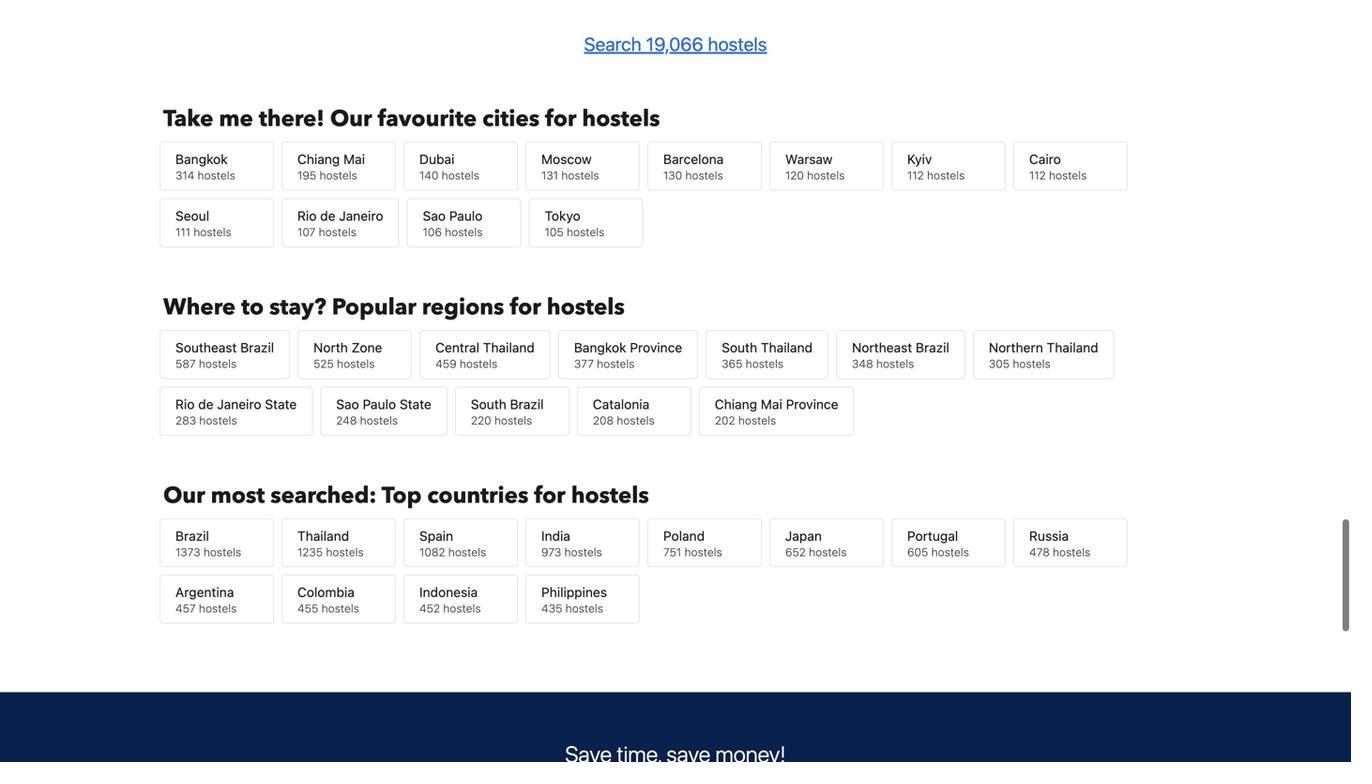 Task type: vqa. For each thing, say whether or not it's contained in the screenshot.
the rightmost Mai
yes



Task type: describe. For each thing, give the bounding box(es) containing it.
652
[[785, 546, 806, 559]]

our most searched: top countries for hostels
[[163, 481, 649, 512]]

bangkok for province
[[574, 340, 626, 356]]

rio de janeiro state 283 hostels
[[175, 397, 297, 427]]

1 vertical spatial our
[[163, 481, 205, 512]]

hostels inside bangkok 314 hostels
[[198, 169, 235, 182]]

south thailand 365 hostels
[[722, 340, 813, 371]]

philippines
[[541, 585, 607, 601]]

countries
[[427, 481, 528, 512]]

111
[[175, 226, 190, 239]]

japan 652 hostels
[[785, 528, 847, 559]]

120
[[785, 169, 804, 182]]

state inside rio de janeiro state 283 hostels
[[265, 397, 297, 412]]

131
[[541, 169, 558, 182]]

brazil for southeast brazil
[[240, 340, 274, 356]]

janeiro for state
[[217, 397, 261, 412]]

spain
[[419, 528, 453, 544]]

751
[[663, 546, 681, 559]]

thailand for northern thailand
[[1047, 340, 1098, 356]]

tokyo 105 hostels
[[545, 208, 605, 239]]

130
[[663, 169, 682, 182]]

poland
[[663, 528, 705, 544]]

russia 478 hostels
[[1029, 528, 1091, 559]]

hostels inside "northeast brazil 348 hostels"
[[876, 357, 914, 371]]

1373
[[175, 546, 200, 559]]

hostels inside northern thailand 305 hostels
[[1013, 357, 1051, 371]]

brazil for south brazil
[[510, 397, 544, 412]]

philippines 435 hostels
[[541, 585, 607, 616]]

459
[[435, 357, 457, 371]]

208
[[593, 414, 614, 427]]

525
[[313, 357, 334, 371]]

107
[[297, 226, 316, 239]]

455
[[297, 603, 318, 616]]

0 vertical spatial for
[[545, 104, 576, 135]]

india 973 hostels
[[541, 528, 602, 559]]

hostels inside central thailand 459 hostels
[[460, 357, 497, 371]]

catalonia 208 hostels
[[593, 397, 655, 427]]

stay?
[[269, 292, 326, 323]]

112 for cairo
[[1029, 169, 1046, 182]]

there!
[[259, 104, 324, 135]]

hostels inside indonesia 452 hostels
[[443, 603, 481, 616]]

cairo
[[1029, 152, 1061, 167]]

hostels inside tokyo 105 hostels
[[567, 226, 605, 239]]

rio for rio de janeiro state
[[175, 397, 195, 412]]

hostels inside the sao paulo state 248 hostels
[[360, 414, 398, 427]]

for for countries
[[534, 481, 565, 512]]

cities
[[482, 104, 540, 135]]

sao for sao paulo
[[423, 208, 446, 224]]

hostels inside brazil 1373 hostels
[[203, 546, 241, 559]]

where to stay? popular regions for hostels
[[163, 292, 625, 323]]

hostels inside philippines 435 hostels
[[565, 603, 603, 616]]

regions
[[422, 292, 504, 323]]

457
[[175, 603, 196, 616]]

north zone 525 hostels
[[313, 340, 382, 371]]

hostels inside colombia 455 hostels
[[321, 603, 359, 616]]

chiang mai province 202 hostels
[[715, 397, 838, 427]]

mai for province
[[761, 397, 782, 412]]

warsaw
[[785, 152, 833, 167]]

dubai 140 hostels
[[419, 152, 479, 182]]

hostels inside japan 652 hostels
[[809, 546, 847, 559]]

377
[[574, 357, 594, 371]]

hostels inside catalonia 208 hostels
[[617, 414, 655, 427]]

hostels inside bangkok province 377 hostels
[[597, 357, 635, 371]]

bangkok province 377 hostels
[[574, 340, 682, 371]]

to
[[241, 292, 264, 323]]

colombia
[[297, 585, 355, 601]]

bangkok 314 hostels
[[175, 152, 235, 182]]

hostels up moscow
[[582, 104, 660, 135]]

chiang for chiang mai province
[[715, 397, 757, 412]]

northeast
[[852, 340, 912, 356]]

605
[[907, 546, 928, 559]]

argentina 457 hostels
[[175, 585, 237, 616]]

northern thailand 305 hostels
[[989, 340, 1098, 371]]

202
[[715, 414, 735, 427]]

hostels inside north zone 525 hostels
[[337, 357, 375, 371]]

mai for 195
[[343, 152, 365, 167]]

me
[[219, 104, 253, 135]]

hostels inside argentina 457 hostels
[[199, 603, 237, 616]]

rio de janeiro 107 hostels
[[297, 208, 383, 239]]

brazil 1373 hostels
[[175, 528, 241, 559]]

hostels inside southeast brazil 587 hostels
[[199, 357, 237, 371]]

indonesia
[[419, 585, 478, 601]]

argentina
[[175, 585, 234, 601]]

search 19,066 hostels link
[[584, 33, 767, 55]]

paulo for state
[[363, 397, 396, 412]]

435
[[541, 603, 562, 616]]

de for rio de janeiro
[[320, 208, 335, 224]]

russia
[[1029, 528, 1069, 544]]

moscow
[[541, 152, 592, 167]]

northern
[[989, 340, 1043, 356]]

for for regions
[[510, 292, 541, 323]]

kyiv 112 hostels
[[907, 152, 965, 182]]

portugal 605 hostels
[[907, 528, 969, 559]]

north
[[313, 340, 348, 356]]

140
[[419, 169, 439, 182]]

warsaw 120 hostels
[[785, 152, 845, 182]]

283
[[175, 414, 196, 427]]

hostels inside russia 478 hostels
[[1053, 546, 1091, 559]]

seoul 111 hostels
[[175, 208, 231, 239]]

hostels inside barcelona 130 hostels
[[685, 169, 723, 182]]

112 for kyiv
[[907, 169, 924, 182]]

248
[[336, 414, 357, 427]]

1082
[[419, 546, 445, 559]]

hostels inside "moscow 131 hostels"
[[561, 169, 599, 182]]

hostels inside rio de janeiro state 283 hostels
[[199, 414, 237, 427]]

220
[[471, 414, 491, 427]]



Task type: locate. For each thing, give the bounding box(es) containing it.
19,066
[[646, 33, 703, 55]]

brazil down central thailand 459 hostels
[[510, 397, 544, 412]]

colombia 455 hostels
[[297, 585, 359, 616]]

sao for sao paulo state
[[336, 397, 359, 412]]

chiang inside the chiang mai province 202 hostels
[[715, 397, 757, 412]]

1 horizontal spatial our
[[330, 104, 372, 135]]

brazil right northeast
[[916, 340, 949, 356]]

1 vertical spatial rio
[[175, 397, 195, 412]]

1 vertical spatial for
[[510, 292, 541, 323]]

chiang
[[297, 152, 340, 167], [715, 397, 757, 412]]

1 vertical spatial chiang
[[715, 397, 757, 412]]

0 vertical spatial south
[[722, 340, 757, 356]]

0 vertical spatial mai
[[343, 152, 365, 167]]

most
[[211, 481, 265, 512]]

2 vertical spatial for
[[534, 481, 565, 512]]

paulo down zone at the left top of the page
[[363, 397, 396, 412]]

de inside rio de janeiro 107 hostels
[[320, 208, 335, 224]]

0 vertical spatial janeiro
[[339, 208, 383, 224]]

popular
[[332, 292, 416, 323]]

bangkok
[[175, 152, 228, 167], [574, 340, 626, 356]]

thailand 1235 hostels
[[297, 528, 364, 559]]

hostels down catalonia
[[617, 414, 655, 427]]

mai up rio de janeiro 107 hostels
[[343, 152, 365, 167]]

chiang inside chiang mai 195 hostels
[[297, 152, 340, 167]]

barcelona 130 hostels
[[663, 152, 724, 182]]

paulo for 106
[[449, 208, 483, 224]]

mai inside the chiang mai province 202 hostels
[[761, 397, 782, 412]]

1 horizontal spatial rio
[[297, 208, 317, 224]]

paulo down dubai 140 hostels
[[449, 208, 483, 224]]

central thailand 459 hostels
[[435, 340, 535, 371]]

state inside the sao paulo state 248 hostels
[[400, 397, 431, 412]]

thailand right northern
[[1047, 340, 1098, 356]]

478
[[1029, 546, 1050, 559]]

1 vertical spatial paulo
[[363, 397, 396, 412]]

hostels down the southeast
[[199, 357, 237, 371]]

northeast brazil 348 hostels
[[852, 340, 949, 371]]

janeiro for 107
[[339, 208, 383, 224]]

hostels down indonesia
[[443, 603, 481, 616]]

tokyo
[[545, 208, 581, 224]]

for up moscow
[[545, 104, 576, 135]]

search
[[584, 33, 641, 55]]

587
[[175, 357, 196, 371]]

112
[[907, 169, 924, 182], [1029, 169, 1046, 182]]

for
[[545, 104, 576, 135], [510, 292, 541, 323], [534, 481, 565, 512]]

0 vertical spatial de
[[320, 208, 335, 224]]

search 19,066 hostels
[[584, 33, 767, 55]]

thailand for south thailand
[[761, 340, 813, 356]]

0 horizontal spatial rio
[[175, 397, 195, 412]]

janeiro down southeast brazil 587 hostels
[[217, 397, 261, 412]]

0 horizontal spatial de
[[198, 397, 213, 412]]

2 state from the left
[[400, 397, 431, 412]]

106
[[423, 226, 442, 239]]

rio inside rio de janeiro 107 hostels
[[297, 208, 317, 224]]

thailand right central in the left of the page
[[483, 340, 535, 356]]

1 horizontal spatial 112
[[1029, 169, 1046, 182]]

south for south brazil
[[471, 397, 506, 412]]

1 horizontal spatial state
[[400, 397, 431, 412]]

south inside south thailand 365 hostels
[[722, 340, 757, 356]]

catalonia
[[593, 397, 649, 412]]

bangkok for 314
[[175, 152, 228, 167]]

janeiro inside rio de janeiro 107 hostels
[[339, 208, 383, 224]]

thailand inside south thailand 365 hostels
[[761, 340, 813, 356]]

0 horizontal spatial our
[[163, 481, 205, 512]]

1 vertical spatial de
[[198, 397, 213, 412]]

348
[[852, 357, 873, 371]]

sao up 248
[[336, 397, 359, 412]]

hostels right 107
[[319, 226, 356, 239]]

hostels down northeast
[[876, 357, 914, 371]]

1 horizontal spatial de
[[320, 208, 335, 224]]

hostels inside portugal 605 hostels
[[931, 546, 969, 559]]

0 vertical spatial paulo
[[449, 208, 483, 224]]

hostels right 220
[[494, 414, 532, 427]]

thailand inside thailand 1235 hostels
[[297, 528, 349, 544]]

1 horizontal spatial sao
[[423, 208, 446, 224]]

hostels inside cairo 112 hostels
[[1049, 169, 1087, 182]]

hostels down barcelona
[[685, 169, 723, 182]]

hostels down warsaw
[[807, 169, 845, 182]]

hostels down central in the left of the page
[[460, 357, 497, 371]]

chiang mai 195 hostels
[[297, 152, 365, 182]]

paulo inside 'sao paulo 106 hostels'
[[449, 208, 483, 224]]

thailand up 1235
[[297, 528, 349, 544]]

314
[[175, 169, 194, 182]]

province inside bangkok province 377 hostels
[[630, 340, 682, 356]]

0 horizontal spatial state
[[265, 397, 297, 412]]

hostels down zone at the left top of the page
[[337, 357, 375, 371]]

0 horizontal spatial janeiro
[[217, 397, 261, 412]]

hostels down the spain
[[448, 546, 486, 559]]

mai inside chiang mai 195 hostels
[[343, 152, 365, 167]]

de down southeast brazil 587 hostels
[[198, 397, 213, 412]]

dubai
[[419, 152, 454, 167]]

hostels inside the chiang mai province 202 hostels
[[738, 414, 776, 427]]

thailand for central thailand
[[483, 340, 535, 356]]

favourite
[[378, 104, 477, 135]]

0 vertical spatial province
[[630, 340, 682, 356]]

cairo 112 hostels
[[1029, 152, 1087, 182]]

hostels right the 1373
[[203, 546, 241, 559]]

kyiv
[[907, 152, 932, 167]]

hostels right 106
[[445, 226, 483, 239]]

brazil down 'to'
[[240, 340, 274, 356]]

0 horizontal spatial mai
[[343, 152, 365, 167]]

brazil inside southeast brazil 587 hostels
[[240, 340, 274, 356]]

hostels right 365
[[746, 357, 783, 371]]

2 112 from the left
[[1029, 169, 1046, 182]]

hostels up "377" on the top of page
[[547, 292, 625, 323]]

sao paulo 106 hostels
[[423, 208, 483, 239]]

sao up 106
[[423, 208, 446, 224]]

province
[[630, 340, 682, 356], [786, 397, 838, 412]]

south up 365
[[722, 340, 757, 356]]

chiang for chiang mai
[[297, 152, 340, 167]]

janeiro down chiang mai 195 hostels
[[339, 208, 383, 224]]

0 horizontal spatial 112
[[907, 169, 924, 182]]

province down south thailand 365 hostels
[[786, 397, 838, 412]]

brazil up the 1373
[[175, 528, 209, 544]]

sao
[[423, 208, 446, 224], [336, 397, 359, 412]]

0 vertical spatial sao
[[423, 208, 446, 224]]

1 horizontal spatial mai
[[761, 397, 782, 412]]

0 horizontal spatial chiang
[[297, 152, 340, 167]]

de down chiang mai 195 hostels
[[320, 208, 335, 224]]

spain 1082 hostels
[[419, 528, 486, 559]]

for up india
[[534, 481, 565, 512]]

our up chiang mai 195 hostels
[[330, 104, 372, 135]]

bangkok up 314
[[175, 152, 228, 167]]

hostels down argentina
[[199, 603, 237, 616]]

hostels inside dubai 140 hostels
[[442, 169, 479, 182]]

hostels down cairo
[[1049, 169, 1087, 182]]

hostels inside 'seoul 111 hostels'
[[193, 226, 231, 239]]

105
[[545, 226, 564, 239]]

112 inside kyiv 112 hostels
[[907, 169, 924, 182]]

0 horizontal spatial south
[[471, 397, 506, 412]]

southeast
[[175, 340, 237, 356]]

hostels inside 'warsaw 120 hostels'
[[807, 169, 845, 182]]

south up 220
[[471, 397, 506, 412]]

seoul
[[175, 208, 209, 224]]

de for rio de janeiro state
[[198, 397, 213, 412]]

hostels down kyiv in the top of the page
[[927, 169, 965, 182]]

hostels right "377" on the top of page
[[597, 357, 635, 371]]

0 vertical spatial rio
[[297, 208, 317, 224]]

1 state from the left
[[265, 397, 297, 412]]

0 vertical spatial our
[[330, 104, 372, 135]]

brazil for northeast brazil
[[916, 340, 949, 356]]

rio up 107
[[297, 208, 317, 224]]

brazil inside brazil 1373 hostels
[[175, 528, 209, 544]]

de inside rio de janeiro state 283 hostels
[[198, 397, 213, 412]]

mai down south thailand 365 hostels
[[761, 397, 782, 412]]

brazil inside south brazil 220 hostels
[[510, 397, 544, 412]]

1 vertical spatial janeiro
[[217, 397, 261, 412]]

hostels down philippines
[[565, 603, 603, 616]]

hostels down japan
[[809, 546, 847, 559]]

japan
[[785, 528, 822, 544]]

hostels inside poland 751 hostels
[[684, 546, 722, 559]]

zone
[[351, 340, 382, 356]]

thailand inside central thailand 459 hostels
[[483, 340, 535, 356]]

hostels down moscow
[[561, 169, 599, 182]]

1 horizontal spatial janeiro
[[339, 208, 383, 224]]

1 horizontal spatial bangkok
[[574, 340, 626, 356]]

bangkok up "377" on the top of page
[[574, 340, 626, 356]]

where
[[163, 292, 236, 323]]

moscow 131 hostels
[[541, 152, 599, 182]]

1 vertical spatial province
[[786, 397, 838, 412]]

hostels right 248
[[360, 414, 398, 427]]

paulo inside the sao paulo state 248 hostels
[[363, 397, 396, 412]]

1 vertical spatial mai
[[761, 397, 782, 412]]

chiang up 202
[[715, 397, 757, 412]]

hostels down dubai
[[442, 169, 479, 182]]

hostels down seoul
[[193, 226, 231, 239]]

1 vertical spatial bangkok
[[574, 340, 626, 356]]

indonesia 452 hostels
[[419, 585, 481, 616]]

de
[[320, 208, 335, 224], [198, 397, 213, 412]]

our up brazil 1373 hostels
[[163, 481, 205, 512]]

hostels inside south thailand 365 hostels
[[746, 357, 783, 371]]

bangkok inside bangkok province 377 hostels
[[574, 340, 626, 356]]

112 inside cairo 112 hostels
[[1029, 169, 1046, 182]]

thailand
[[483, 340, 535, 356], [761, 340, 813, 356], [1047, 340, 1098, 356], [297, 528, 349, 544]]

305
[[989, 357, 1010, 371]]

hostels inside rio de janeiro 107 hostels
[[319, 226, 356, 239]]

hostels right 195
[[319, 169, 357, 182]]

province inside the chiang mai province 202 hostels
[[786, 397, 838, 412]]

hostels right 19,066
[[708, 33, 767, 55]]

112 down cairo
[[1029, 169, 1046, 182]]

rio
[[297, 208, 317, 224], [175, 397, 195, 412]]

1 112 from the left
[[907, 169, 924, 182]]

hostels inside spain 1082 hostels
[[448, 546, 486, 559]]

thailand up the chiang mai province 202 hostels at the bottom
[[761, 340, 813, 356]]

sao inside 'sao paulo 106 hostels'
[[423, 208, 446, 224]]

hostels inside thailand 1235 hostels
[[326, 546, 364, 559]]

112 down kyiv in the top of the page
[[907, 169, 924, 182]]

take me there! our favourite cities for hostels
[[163, 104, 660, 135]]

hostels down colombia
[[321, 603, 359, 616]]

poland 751 hostels
[[663, 528, 722, 559]]

hostels down the russia on the bottom right of the page
[[1053, 546, 1091, 559]]

southeast brazil 587 hostels
[[175, 340, 274, 371]]

state
[[265, 397, 297, 412], [400, 397, 431, 412]]

thailand inside northern thailand 305 hostels
[[1047, 340, 1098, 356]]

top
[[382, 481, 422, 512]]

1 vertical spatial south
[[471, 397, 506, 412]]

0 horizontal spatial sao
[[336, 397, 359, 412]]

hostels right 314
[[198, 169, 235, 182]]

0 horizontal spatial province
[[630, 340, 682, 356]]

0 vertical spatial bangkok
[[175, 152, 228, 167]]

barcelona
[[663, 152, 724, 167]]

hostels down northern
[[1013, 357, 1051, 371]]

for right the regions on the left of the page
[[510, 292, 541, 323]]

1 vertical spatial sao
[[336, 397, 359, 412]]

hostels inside "india 973 hostels"
[[564, 546, 602, 559]]

hostels inside 'sao paulo 106 hostels'
[[445, 226, 483, 239]]

province up catalonia
[[630, 340, 682, 356]]

rio inside rio de janeiro state 283 hostels
[[175, 397, 195, 412]]

brazil
[[240, 340, 274, 356], [916, 340, 949, 356], [510, 397, 544, 412], [175, 528, 209, 544]]

hostels inside chiang mai 195 hostels
[[319, 169, 357, 182]]

portugal
[[907, 528, 958, 544]]

1 horizontal spatial paulo
[[449, 208, 483, 224]]

south
[[722, 340, 757, 356], [471, 397, 506, 412]]

south brazil 220 hostels
[[471, 397, 544, 427]]

hostels down 'tokyo'
[[567, 226, 605, 239]]

hostels inside south brazil 220 hostels
[[494, 414, 532, 427]]

1 horizontal spatial chiang
[[715, 397, 757, 412]]

take
[[163, 104, 213, 135]]

rio up 283
[[175, 397, 195, 412]]

1 horizontal spatial south
[[722, 340, 757, 356]]

south for south thailand
[[722, 340, 757, 356]]

sao inside the sao paulo state 248 hostels
[[336, 397, 359, 412]]

hostels right 202
[[738, 414, 776, 427]]

chiang up 195
[[297, 152, 340, 167]]

hostels right 283
[[199, 414, 237, 427]]

0 vertical spatial chiang
[[297, 152, 340, 167]]

south inside south brazil 220 hostels
[[471, 397, 506, 412]]

hostels down india
[[564, 546, 602, 559]]

0 horizontal spatial paulo
[[363, 397, 396, 412]]

paulo
[[449, 208, 483, 224], [363, 397, 396, 412]]

central
[[435, 340, 479, 356]]

hostels down portugal
[[931, 546, 969, 559]]

1 horizontal spatial province
[[786, 397, 838, 412]]

sao paulo state 248 hostels
[[336, 397, 431, 427]]

1235
[[297, 546, 323, 559]]

hostels inside kyiv 112 hostels
[[927, 169, 965, 182]]

hostels down poland
[[684, 546, 722, 559]]

hostels right 1235
[[326, 546, 364, 559]]

452
[[419, 603, 440, 616]]

brazil inside "northeast brazil 348 hostels"
[[916, 340, 949, 356]]

hostels up "india 973 hostels"
[[571, 481, 649, 512]]

bangkok inside bangkok 314 hostels
[[175, 152, 228, 167]]

india
[[541, 528, 570, 544]]

rio for rio de janeiro
[[297, 208, 317, 224]]

973
[[541, 546, 561, 559]]

195
[[297, 169, 316, 182]]

0 horizontal spatial bangkok
[[175, 152, 228, 167]]

janeiro inside rio de janeiro state 283 hostels
[[217, 397, 261, 412]]



